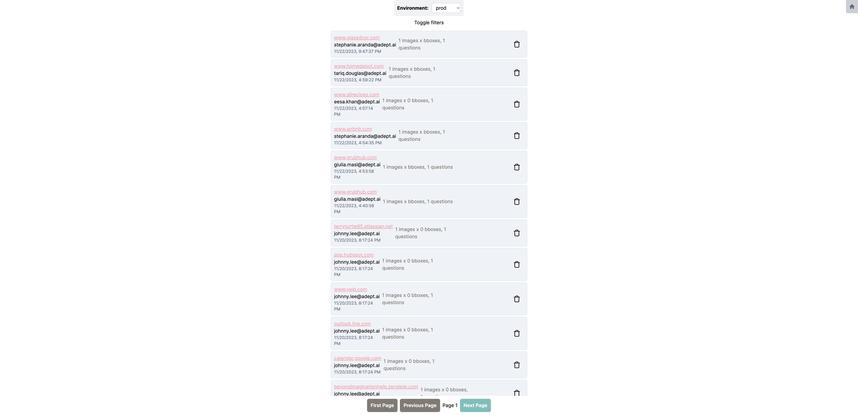 Task type: describe. For each thing, give the bounding box(es) containing it.
previous
[[404, 403, 424, 409]]

beyondimaginationhelp.zendesk.com
[[334, 384, 418, 390]]

11/22/2023, for www.homedepot.com tariq.douglas@adept.ai 11/22/2023, 4:59:22 pm
[[334, 77, 358, 82]]

johnny.lee@adept.ai for app.hubspot.com
[[334, 259, 380, 265]]

next page button
[[460, 399, 491, 412]]

11/22/2023, for www.glassdoor.com stephanie.aranda@adept.ai 11/22/2023, 9:47:37 pm
[[334, 49, 358, 54]]

eesa.khan@adept.ai
[[334, 99, 380, 105]]

page 1
[[443, 403, 458, 409]]

giulia.masi@adept.ai for www.grubhub.com giulia.masi@adept.ai 11/22/2023, 4:40:58 pm
[[334, 196, 381, 202]]

pm for www.airbnb.com stephanie.aranda@adept.ai 11/22/2023, 4:54:35 pm
[[375, 140, 382, 145]]

1 images x 0 bboxes, 1 questions for app.hubspot.com
[[382, 258, 433, 271]]

1 images x bboxes, 1 questions for www.grubhub.com giulia.masi@adept.ai 11/22/2023, 4:40:58 pm
[[383, 199, 453, 205]]

0 for www.yelp.com
[[407, 293, 410, 298]]

11/20/2023, for outlook.live.com
[[334, 335, 358, 340]]

outlook.live.com
[[334, 321, 371, 327]]

app.hubspot.com johnny.lee@adept.ai 11/20/2023, 8:17:24 pm
[[334, 252, 380, 277]]

www.airbnb.com stephanie.aranda@adept.ai 11/22/2023, 4:54:35 pm
[[334, 126, 396, 145]]

0 for terryturtle85.atlassian.net
[[421, 227, 424, 232]]

8:17:24 for www.yelp.com
[[359, 301, 373, 306]]

11/20/2023, for www.yelp.com
[[334, 301, 358, 306]]

11/20/2023, for terryturtle85.atlassian.net
[[334, 238, 358, 243]]

environment:
[[397, 5, 429, 11]]

11/22/2023, for www.airbnb.com stephanie.aranda@adept.ai 11/22/2023, 4:54:35 pm
[[334, 140, 358, 145]]

beyondimaginationhelp.zendesk.com johnny.lee@adept.ai
[[334, 384, 418, 397]]

previous page
[[404, 403, 437, 409]]

calendar.google.com
[[334, 356, 381, 361]]

www.grubhub.com for www.grubhub.com giulia.masi@adept.ai 11/22/2023, 4:40:58 pm
[[334, 189, 377, 195]]

11/20/2023, for calendar.google.com
[[334, 370, 358, 375]]

giulia.masi@adept.ai for www.grubhub.com giulia.masi@adept.ai 11/22/2023, 4:53:58 pm
[[334, 162, 381, 168]]

first page button
[[367, 399, 398, 412]]

page for previous page
[[425, 403, 437, 409]]

filters
[[431, 20, 444, 25]]

calendar.google.com johnny.lee@adept.ai 11/20/2023, 8:17:24 pm
[[334, 356, 381, 375]]

11/22/2023, for www.grubhub.com giulia.masi@adept.ai 11/22/2023, 4:40:58 pm
[[334, 203, 358, 208]]

pm for calendar.google.com johnny.lee@adept.ai 11/20/2023, 8:17:24 pm
[[374, 370, 381, 375]]

www.grubhub.com for www.grubhub.com giulia.masi@adept.ai 11/22/2023, 4:53:58 pm
[[334, 155, 377, 160]]

1 images x 0 bboxes, 1 questions for www.yelp.com
[[382, 293, 433, 306]]

next
[[464, 403, 475, 409]]

1 images x bboxes, 1 questions for www.grubhub.com giulia.masi@adept.ai 11/22/2023, 4:53:58 pm
[[383, 164, 453, 170]]

stephanie.aranda@adept.ai for www.airbnb.com
[[334, 133, 396, 139]]

pm for app.hubspot.com johnny.lee@adept.ai 11/20/2023, 8:17:24 pm
[[334, 272, 341, 277]]

www.airbnb.com
[[334, 126, 372, 132]]

11/22/2023, for www.allrecipes.com eesa.khan@adept.ai 11/22/2023, 4:57:14 pm
[[334, 106, 358, 111]]

1 images x 0 bboxes, 1 questions for calendar.google.com
[[384, 359, 435, 372]]

johnny.lee@adept.ai for www.yelp.com
[[334, 294, 380, 300]]

0 for calendar.google.com
[[409, 359, 412, 364]]

0 for www.allrecipes.com
[[408, 98, 411, 103]]



Task type: vqa. For each thing, say whether or not it's contained in the screenshot.


Task type: locate. For each thing, give the bounding box(es) containing it.
1 11/20/2023, from the top
[[334, 238, 358, 243]]

11/22/2023, inside the www.homedepot.com tariq.douglas@adept.ai 11/22/2023, 4:59:22 pm
[[334, 77, 358, 82]]

johnny.lee@adept.ai inside terryturtle85.atlassian.net johnny.lee@adept.ai 11/20/2023, 8:17:24 pm
[[334, 231, 380, 237]]

11/20/2023, down outlook.live.com
[[334, 335, 358, 340]]

1 11/22/2023, from the top
[[334, 49, 358, 54]]

1 images x 0 bboxes, 1 questions for www.allrecipes.com
[[383, 98, 433, 111]]

pm for www.allrecipes.com eesa.khan@adept.ai 11/22/2023, 4:57:14 pm
[[334, 112, 341, 117]]

terryturtle85.atlassian.net
[[334, 224, 393, 229]]

2 giulia.masi@adept.ai from the top
[[334, 196, 381, 202]]

4:57:14
[[359, 106, 373, 111]]

0 for app.hubspot.com
[[407, 258, 410, 264]]

toggle
[[414, 20, 430, 25]]

4:54:35
[[359, 140, 374, 145]]

0 for outlook.live.com
[[407, 327, 410, 333]]

stephanie.aranda@adept.ai up "4:54:35"
[[334, 133, 396, 139]]

11/22/2023, down tariq.douglas@adept.ai
[[334, 77, 358, 82]]

0 vertical spatial giulia.masi@adept.ai
[[334, 162, 381, 168]]

11/22/2023, inside www.grubhub.com giulia.masi@adept.ai 11/22/2023, 4:40:58 pm
[[334, 203, 358, 208]]

6 11/22/2023, from the top
[[334, 203, 358, 208]]

11/22/2023,
[[334, 49, 358, 54], [334, 77, 358, 82], [334, 106, 358, 111], [334, 140, 358, 145], [334, 169, 358, 174], [334, 203, 358, 208]]

8:17:24 inside calendar.google.com johnny.lee@adept.ai 11/20/2023, 8:17:24 pm
[[359, 370, 373, 375]]

app.hubspot.com
[[334, 252, 374, 258]]

www.yelp.com johnny.lee@adept.ai 11/20/2023, 8:17:24 pm
[[334, 287, 380, 312]]

johnny.lee@adept.ai down www.yelp.com
[[334, 294, 380, 300]]

4:53:58
[[359, 169, 374, 174]]

1 vertical spatial giulia.masi@adept.ai
[[334, 196, 381, 202]]

toggle filters button
[[411, 16, 448, 29]]

11/22/2023, down www.airbnb.com
[[334, 140, 358, 145]]

page right "previous"
[[425, 403, 437, 409]]

1 images x bboxes, 1 questions for www.glassdoor.com stephanie.aranda@adept.ai 11/22/2023, 9:47:37 pm
[[399, 38, 445, 51]]

www.grubhub.com up 4:40:58
[[334, 189, 377, 195]]

4 johnny.lee@adept.ai from the top
[[334, 328, 380, 334]]

9:47:37
[[359, 49, 374, 54]]

11/22/2023, inside www.glassdoor.com stephanie.aranda@adept.ai 11/22/2023, 9:47:37 pm
[[334, 49, 358, 54]]

www.grubhub.com giulia.masi@adept.ai 11/22/2023, 4:53:58 pm
[[334, 155, 381, 180]]

8:17:24 inside terryturtle85.atlassian.net johnny.lee@adept.ai 11/20/2023, 8:17:24 pm
[[359, 238, 373, 243]]

1 stephanie.aranda@adept.ai from the top
[[334, 42, 396, 48]]

www.glassdoor.com
[[334, 35, 380, 40]]

www.grubhub.com giulia.masi@adept.ai 11/22/2023, 4:40:58 pm
[[334, 189, 381, 214]]

1 8:17:24 from the top
[[359, 238, 373, 243]]

3 johnny.lee@adept.ai from the top
[[334, 294, 380, 300]]

giulia.masi@adept.ai up 4:40:58
[[334, 196, 381, 202]]

johnny.lee@adept.ai
[[334, 231, 380, 237], [334, 259, 380, 265], [334, 294, 380, 300], [334, 328, 380, 334], [334, 363, 380, 369], [334, 391, 380, 397]]

5 11/20/2023, from the top
[[334, 370, 358, 375]]

terryturtle85.atlassian.net johnny.lee@adept.ai 11/20/2023, 8:17:24 pm
[[334, 224, 393, 243]]

11/20/2023, inside terryturtle85.atlassian.net johnny.lee@adept.ai 11/20/2023, 8:17:24 pm
[[334, 238, 358, 243]]

8:17:24 down 'calendar.google.com'
[[359, 370, 373, 375]]

page right first
[[383, 403, 394, 409]]

pm inside www.airbnb.com stephanie.aranda@adept.ai 11/22/2023, 4:54:35 pm
[[375, 140, 382, 145]]

4 page from the left
[[476, 403, 488, 409]]

stephanie.aranda@adept.ai for www.glassdoor.com
[[334, 42, 396, 48]]

page for first page
[[383, 403, 394, 409]]

pm inside www.glassdoor.com stephanie.aranda@adept.ai 11/22/2023, 9:47:37 pm
[[375, 49, 381, 54]]

3 11/22/2023, from the top
[[334, 106, 358, 111]]

11/22/2023, left 4:40:58
[[334, 203, 358, 208]]

3 11/20/2023, from the top
[[334, 301, 358, 306]]

8:17:24 down app.hubspot.com
[[359, 266, 373, 271]]

8:17:24 inside outlook.live.com johnny.lee@adept.ai 11/20/2023, 8:17:24 pm
[[359, 335, 373, 340]]

8:17:24 down www.yelp.com
[[359, 301, 373, 306]]

pm for www.homedepot.com tariq.douglas@adept.ai 11/22/2023, 4:59:22 pm
[[375, 77, 382, 82]]

pm inside the www.homedepot.com tariq.douglas@adept.ai 11/22/2023, 4:59:22 pm
[[375, 77, 382, 82]]

8:17:24 down terryturtle85.atlassian.net
[[359, 238, 373, 243]]

johnny.lee@adept.ai for calendar.google.com
[[334, 363, 380, 369]]

8:17:24 down outlook.live.com
[[359, 335, 373, 340]]

pm for www.glassdoor.com stephanie.aranda@adept.ai 11/22/2023, 9:47:37 pm
[[375, 49, 381, 54]]

pm inside www.grubhub.com giulia.masi@adept.ai 11/22/2023, 4:40:58 pm
[[334, 209, 341, 214]]

8:17:24 for calendar.google.com
[[359, 370, 373, 375]]

4:40:58
[[359, 203, 374, 208]]

www.glassdoor.com stephanie.aranda@adept.ai 11/22/2023, 9:47:37 pm
[[334, 35, 396, 54]]

1 johnny.lee@adept.ai from the top
[[334, 231, 380, 237]]

www.homedepot.com tariq.douglas@adept.ai 11/22/2023, 4:59:22 pm
[[334, 63, 387, 82]]

2 11/20/2023, from the top
[[334, 266, 358, 271]]

johnny.lee@adept.ai down beyondimaginationhelp.zendesk.com at the left bottom
[[334, 391, 380, 397]]

www.grubhub.com inside the www.grubhub.com giulia.masi@adept.ai 11/22/2023, 4:53:58 pm
[[334, 155, 377, 160]]

first
[[371, 403, 381, 409]]

previous page button
[[400, 399, 440, 412]]

1 vertical spatial www.grubhub.com
[[334, 189, 377, 195]]

11/20/2023, down www.yelp.com
[[334, 301, 358, 306]]

2 johnny.lee@adept.ai from the top
[[334, 259, 380, 265]]

1 www.grubhub.com from the top
[[334, 155, 377, 160]]

toggle filters
[[414, 20, 444, 25]]

8:17:24
[[359, 238, 373, 243], [359, 266, 373, 271], [359, 301, 373, 306], [359, 335, 373, 340], [359, 370, 373, 375]]

pm for www.yelp.com johnny.lee@adept.ai 11/20/2023, 8:17:24 pm
[[334, 307, 341, 312]]

www.grubhub.com inside www.grubhub.com giulia.masi@adept.ai 11/22/2023, 4:40:58 pm
[[334, 189, 377, 195]]

1 images x bboxes, 1 questions for www.airbnb.com stephanie.aranda@adept.ai 11/22/2023, 4:54:35 pm
[[399, 129, 445, 142]]

www.allrecipes.com eesa.khan@adept.ai 11/22/2023, 4:57:14 pm
[[334, 92, 380, 117]]

1 page from the left
[[383, 403, 394, 409]]

pm inside terryturtle85.atlassian.net johnny.lee@adept.ai 11/20/2023, 8:17:24 pm
[[374, 238, 381, 243]]

tariq.douglas@adept.ai
[[334, 70, 387, 76]]

8:17:24 for app.hubspot.com
[[359, 266, 373, 271]]

3 page from the left
[[443, 403, 454, 409]]

johnny.lee@adept.ai down 'calendar.google.com'
[[334, 363, 380, 369]]

1
[[399, 38, 401, 43], [443, 38, 445, 43], [389, 66, 391, 72], [433, 66, 435, 72], [383, 98, 385, 103], [431, 98, 433, 103], [399, 129, 401, 135], [443, 129, 445, 135], [383, 164, 385, 170], [427, 164, 430, 170], [383, 199, 385, 205], [427, 199, 430, 205], [395, 227, 398, 232], [444, 227, 446, 232], [382, 258, 385, 264], [431, 258, 433, 264], [382, 293, 385, 298], [431, 293, 433, 298], [382, 327, 385, 333], [431, 327, 433, 333], [384, 359, 386, 364], [432, 359, 435, 364], [421, 387, 423, 393], [421, 394, 423, 400], [456, 403, 458, 409]]

johnny.lee@adept.ai down terryturtle85.atlassian.net
[[334, 231, 380, 237]]

1 images x 0 bboxes, 1 questions
[[383, 98, 433, 111], [395, 227, 446, 240], [382, 258, 433, 271], [382, 293, 433, 306], [382, 327, 433, 340], [384, 359, 435, 372], [421, 387, 468, 400]]

8:17:24 for outlook.live.com
[[359, 335, 373, 340]]

2 www.grubhub.com from the top
[[334, 189, 377, 195]]

11/20/2023, for app.hubspot.com
[[334, 266, 358, 271]]

first page
[[371, 403, 394, 409]]

johnny.lee@adept.ai inside beyondimaginationhelp.zendesk.com johnny.lee@adept.ai
[[334, 391, 380, 397]]

pm inside outlook.live.com johnny.lee@adept.ai 11/20/2023, 8:17:24 pm
[[334, 341, 341, 346]]

11/22/2023, inside the www.grubhub.com giulia.masi@adept.ai 11/22/2023, 4:53:58 pm
[[334, 169, 358, 174]]

2 11/22/2023, from the top
[[334, 77, 358, 82]]

11/20/2023, inside app.hubspot.com johnny.lee@adept.ai 11/20/2023, 8:17:24 pm
[[334, 266, 358, 271]]

www.grubhub.com up 4:53:58 at the left
[[334, 155, 377, 160]]

2 page from the left
[[425, 403, 437, 409]]

1 giulia.masi@adept.ai from the top
[[334, 162, 381, 168]]

1 vertical spatial stephanie.aranda@adept.ai
[[334, 133, 396, 139]]

11/22/2023, down "eesa.khan@adept.ai"
[[334, 106, 358, 111]]

11/22/2023, left 4:53:58 at the left
[[334, 169, 358, 174]]

1 images x bboxes, 1 questions for www.homedepot.com tariq.douglas@adept.ai 11/22/2023, 4:59:22 pm
[[389, 66, 435, 79]]

1 images x 0 bboxes, 1 questions for terryturtle85.atlassian.net
[[395, 227, 446, 240]]

11/20/2023, down app.hubspot.com
[[334, 266, 358, 271]]

questions
[[399, 45, 421, 51], [389, 73, 411, 79], [383, 105, 405, 111], [399, 136, 421, 142], [431, 164, 453, 170], [431, 199, 453, 205], [395, 234, 418, 240], [382, 265, 404, 271], [382, 300, 404, 306], [382, 334, 404, 340], [384, 366, 406, 372], [424, 394, 446, 400]]

pm inside app.hubspot.com johnny.lee@adept.ai 11/20/2023, 8:17:24 pm
[[334, 272, 341, 277]]

4 11/20/2023, from the top
[[334, 335, 358, 340]]

page
[[383, 403, 394, 409], [425, 403, 437, 409], [443, 403, 454, 409], [476, 403, 488, 409]]

giulia.masi@adept.ai up 4:53:58 at the left
[[334, 162, 381, 168]]

0
[[408, 98, 411, 103], [421, 227, 424, 232], [407, 258, 410, 264], [407, 293, 410, 298], [407, 327, 410, 333], [409, 359, 412, 364], [446, 387, 449, 393]]

11/22/2023, down the www.glassdoor.com
[[334, 49, 358, 54]]

pm inside www.yelp.com johnny.lee@adept.ai 11/20/2023, 8:17:24 pm
[[334, 307, 341, 312]]

www.grubhub.com
[[334, 155, 377, 160], [334, 189, 377, 195]]

0 vertical spatial stephanie.aranda@adept.ai
[[334, 42, 396, 48]]

pm for terryturtle85.atlassian.net johnny.lee@adept.ai 11/20/2023, 8:17:24 pm
[[374, 238, 381, 243]]

11/20/2023, inside www.yelp.com johnny.lee@adept.ai 11/20/2023, 8:17:24 pm
[[334, 301, 358, 306]]

4 11/22/2023, from the top
[[334, 140, 358, 145]]

11/22/2023, inside www.allrecipes.com eesa.khan@adept.ai 11/22/2023, 4:57:14 pm
[[334, 106, 358, 111]]

8:17:24 inside app.hubspot.com johnny.lee@adept.ai 11/20/2023, 8:17:24 pm
[[359, 266, 373, 271]]

4 8:17:24 from the top
[[359, 335, 373, 340]]

5 johnny.lee@adept.ai from the top
[[334, 363, 380, 369]]

8:17:24 inside www.yelp.com johnny.lee@adept.ai 11/20/2023, 8:17:24 pm
[[359, 301, 373, 306]]

bboxes,
[[424, 38, 442, 43], [414, 66, 432, 72], [412, 98, 430, 103], [424, 129, 442, 135], [408, 164, 426, 170], [408, 199, 426, 205], [425, 227, 443, 232], [412, 258, 430, 264], [412, 293, 430, 298], [412, 327, 430, 333], [413, 359, 431, 364], [450, 387, 468, 393]]

1 images x 0 bboxes, 1 questions for outlook.live.com
[[382, 327, 433, 340]]

8:17:24 for terryturtle85.atlassian.net
[[359, 238, 373, 243]]

johnny.lee@adept.ai inside calendar.google.com johnny.lee@adept.ai 11/20/2023, 8:17:24 pm
[[334, 363, 380, 369]]

outlook.live.com johnny.lee@adept.ai 11/20/2023, 8:17:24 pm
[[334, 321, 380, 346]]

stephanie.aranda@adept.ai up '9:47:37'
[[334, 42, 396, 48]]

11/20/2023, inside outlook.live.com johnny.lee@adept.ai 11/20/2023, 8:17:24 pm
[[334, 335, 358, 340]]

www.yelp.com
[[334, 287, 367, 292]]

pm inside the www.grubhub.com giulia.masi@adept.ai 11/22/2023, 4:53:58 pm
[[334, 175, 341, 180]]

5 11/22/2023, from the top
[[334, 169, 358, 174]]

x
[[420, 38, 422, 43], [410, 66, 413, 72], [404, 98, 406, 103], [420, 129, 422, 135], [404, 164, 407, 170], [404, 199, 407, 205], [417, 227, 419, 232], [404, 258, 406, 264], [404, 293, 406, 298], [404, 327, 406, 333], [405, 359, 408, 364], [442, 387, 445, 393]]

2 stephanie.aranda@adept.ai from the top
[[334, 133, 396, 139]]

images
[[402, 38, 418, 43], [393, 66, 409, 72], [386, 98, 402, 103], [402, 129, 418, 135], [387, 164, 403, 170], [387, 199, 403, 205], [399, 227, 415, 232], [386, 258, 402, 264], [386, 293, 402, 298], [386, 327, 402, 333], [387, 359, 404, 364], [424, 387, 441, 393]]

www.homedepot.com
[[334, 63, 384, 69]]

0 vertical spatial www.grubhub.com
[[334, 155, 377, 160]]

page for next page
[[476, 403, 488, 409]]

johnny.lee@adept.ai for terryturtle85.atlassian.net
[[334, 231, 380, 237]]

5 8:17:24 from the top
[[359, 370, 373, 375]]

11/22/2023, for www.grubhub.com giulia.masi@adept.ai 11/22/2023, 4:53:58 pm
[[334, 169, 358, 174]]

page left next
[[443, 403, 454, 409]]

next page
[[464, 403, 488, 409]]

page right next
[[476, 403, 488, 409]]

johnny.lee@adept.ai down app.hubspot.com
[[334, 259, 380, 265]]

4:59:22
[[359, 77, 374, 82]]

pm inside www.allrecipes.com eesa.khan@adept.ai 11/22/2023, 4:57:14 pm
[[334, 112, 341, 117]]

11/20/2023,
[[334, 238, 358, 243], [334, 266, 358, 271], [334, 301, 358, 306], [334, 335, 358, 340], [334, 370, 358, 375]]

pm inside calendar.google.com johnny.lee@adept.ai 11/20/2023, 8:17:24 pm
[[374, 370, 381, 375]]

11/20/2023, up app.hubspot.com
[[334, 238, 358, 243]]

3 8:17:24 from the top
[[359, 301, 373, 306]]

11/20/2023, inside calendar.google.com johnny.lee@adept.ai 11/20/2023, 8:17:24 pm
[[334, 370, 358, 375]]

pm for outlook.live.com johnny.lee@adept.ai 11/20/2023, 8:17:24 pm
[[334, 341, 341, 346]]

pm for www.grubhub.com giulia.masi@adept.ai 11/22/2023, 4:53:58 pm
[[334, 175, 341, 180]]

6 johnny.lee@adept.ai from the top
[[334, 391, 380, 397]]

pm
[[375, 49, 381, 54], [375, 77, 382, 82], [334, 112, 341, 117], [375, 140, 382, 145], [334, 175, 341, 180], [334, 209, 341, 214], [374, 238, 381, 243], [334, 272, 341, 277], [334, 307, 341, 312], [334, 341, 341, 346], [374, 370, 381, 375]]

pm for www.grubhub.com giulia.masi@adept.ai 11/22/2023, 4:40:58 pm
[[334, 209, 341, 214]]

11/20/2023, down 'calendar.google.com'
[[334, 370, 358, 375]]

johnny.lee@adept.ai for outlook.live.com
[[334, 328, 380, 334]]

johnny.lee@adept.ai down outlook.live.com
[[334, 328, 380, 334]]

www.allrecipes.com
[[334, 92, 379, 97]]

stephanie.aranda@adept.ai
[[334, 42, 396, 48], [334, 133, 396, 139]]

1 images x bboxes, 1 questions
[[399, 38, 445, 51], [389, 66, 435, 79], [399, 129, 445, 142], [383, 164, 453, 170], [383, 199, 453, 205]]

11/22/2023, inside www.airbnb.com stephanie.aranda@adept.ai 11/22/2023, 4:54:35 pm
[[334, 140, 358, 145]]

giulia.masi@adept.ai
[[334, 162, 381, 168], [334, 196, 381, 202]]

2 8:17:24 from the top
[[359, 266, 373, 271]]



